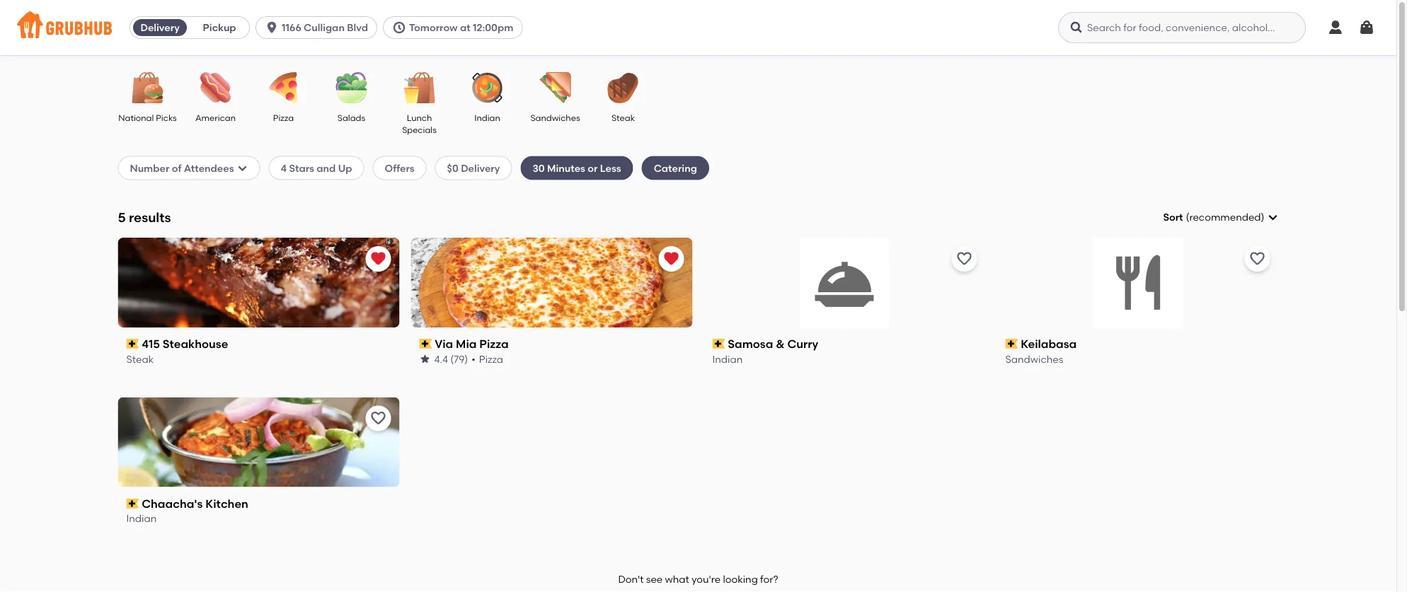 Task type: describe. For each thing, give the bounding box(es) containing it.
415 steakhouse link
[[126, 336, 391, 352]]

looking
[[723, 574, 758, 586]]

(
[[1187, 211, 1190, 223]]

chaacha's
[[142, 497, 203, 511]]

offers
[[385, 162, 415, 174]]

save this restaurant button for samosa & curry
[[952, 246, 978, 272]]

attendees
[[184, 162, 234, 174]]

subscription pass image for via mia pizza
[[420, 339, 432, 349]]

0 vertical spatial sandwiches
[[531, 113, 580, 123]]

chaacha's kitchen link
[[126, 496, 391, 512]]

star icon image
[[420, 354, 431, 365]]

less
[[600, 162, 621, 174]]

up
[[338, 162, 352, 174]]

subscription pass image for keilabasa
[[1006, 339, 1018, 349]]

lunch specials image
[[395, 72, 444, 103]]

recommended
[[1190, 211, 1262, 223]]

•
[[472, 353, 476, 365]]

4 stars and up
[[281, 162, 352, 174]]

via mia pizza link
[[420, 336, 684, 352]]

samosa
[[728, 337, 774, 351]]

4.4 (79)
[[434, 353, 468, 365]]

svg image for tomorrow at 12:00pm
[[392, 21, 406, 35]]

delivery inside button
[[141, 22, 180, 34]]

curry
[[788, 337, 819, 351]]

don't
[[619, 574, 644, 586]]

$0 delivery
[[447, 162, 500, 174]]

national picks image
[[123, 72, 172, 103]]

chaacha's kitchen
[[142, 497, 248, 511]]

tomorrow at 12:00pm button
[[383, 16, 528, 39]]

indian for chaacha's kitchen
[[126, 513, 157, 525]]

catering
[[654, 162, 697, 174]]

keilabasa logo image
[[1093, 238, 1183, 328]]

saved restaurant button for 415 steakhouse
[[366, 246, 391, 272]]

see
[[646, 574, 663, 586]]

via mia pizza logo image
[[411, 238, 693, 328]]

pickup button
[[190, 16, 249, 39]]

number
[[130, 162, 169, 174]]

salads
[[338, 113, 366, 123]]

svg image inside field
[[1268, 212, 1279, 223]]

steakhouse
[[163, 337, 228, 351]]

don't see what you're looking for?
[[619, 574, 779, 586]]

samosa & curry link
[[713, 336, 978, 352]]

specials
[[402, 125, 437, 135]]

saved restaurant button for via mia pizza
[[659, 246, 684, 272]]

30 minutes or less
[[533, 162, 621, 174]]

of
[[172, 162, 182, 174]]

1166 culligan blvd
[[282, 22, 368, 34]]

stars
[[289, 162, 314, 174]]

keilabasa link
[[1006, 336, 1271, 352]]

chaacha's kitchen logo image
[[118, 398, 400, 488]]

tomorrow
[[409, 22, 458, 34]]

4
[[281, 162, 287, 174]]

1 horizontal spatial delivery
[[461, 162, 500, 174]]

american
[[195, 113, 236, 123]]

5
[[118, 210, 126, 225]]

)
[[1262, 211, 1265, 223]]

you're
[[692, 574, 721, 586]]

415
[[142, 337, 160, 351]]

2 horizontal spatial svg image
[[1359, 19, 1376, 36]]

1 vertical spatial pizza
[[480, 337, 509, 351]]

blvd
[[347, 22, 368, 34]]



Task type: locate. For each thing, give the bounding box(es) containing it.
(79)
[[451, 353, 468, 365]]

pizza
[[273, 113, 294, 123], [480, 337, 509, 351], [479, 353, 503, 365]]

none field containing sort
[[1164, 210, 1279, 225]]

samosa & curry logo image
[[800, 238, 890, 328]]

svg image for 1166 culligan blvd
[[265, 21, 279, 35]]

sandwiches image
[[531, 72, 580, 103]]

1 horizontal spatial steak
[[612, 113, 635, 123]]

via mia pizza
[[435, 337, 509, 351]]

subscription pass image inside via mia pizza link
[[420, 339, 432, 349]]

culligan
[[304, 22, 345, 34]]

american image
[[191, 72, 240, 103]]

what
[[665, 574, 690, 586]]

save this restaurant image for samosa & curry
[[956, 251, 973, 268]]

1 vertical spatial steak
[[126, 353, 154, 365]]

0 horizontal spatial svg image
[[265, 21, 279, 35]]

1 vertical spatial save this restaurant image
[[370, 411, 387, 427]]

svg image inside tomorrow at 12:00pm button
[[392, 21, 406, 35]]

0 horizontal spatial saved restaurant button
[[366, 246, 391, 272]]

None field
[[1164, 210, 1279, 225]]

pizza up • pizza
[[480, 337, 509, 351]]

2 saved restaurant button from the left
[[659, 246, 684, 272]]

2 horizontal spatial save this restaurant button
[[1245, 246, 1271, 272]]

1 horizontal spatial sandwiches
[[1006, 353, 1064, 365]]

1 horizontal spatial indian
[[475, 113, 501, 123]]

steak down steak image
[[612, 113, 635, 123]]

Search for food, convenience, alcohol... search field
[[1059, 12, 1307, 43]]

delivery left pickup button
[[141, 22, 180, 34]]

svg image inside 1166 culligan blvd button
[[265, 21, 279, 35]]

1 vertical spatial indian
[[713, 353, 743, 365]]

steak down 415
[[126, 353, 154, 365]]

save this restaurant image for chaacha's kitchen
[[370, 411, 387, 427]]

subscription pass image up star icon
[[420, 339, 432, 349]]

delivery
[[141, 22, 180, 34], [461, 162, 500, 174]]

and
[[317, 162, 336, 174]]

sandwiches
[[531, 113, 580, 123], [1006, 353, 1064, 365]]

subscription pass image inside keilabasa link
[[1006, 339, 1018, 349]]

save this restaurant button for keilabasa
[[1245, 246, 1271, 272]]

1 horizontal spatial save this restaurant image
[[956, 251, 973, 268]]

• pizza
[[472, 353, 503, 365]]

subscription pass image left chaacha's
[[126, 499, 139, 509]]

sandwiches down sandwiches image
[[531, 113, 580, 123]]

saved restaurant button
[[366, 246, 391, 272], [659, 246, 684, 272]]

results
[[129, 210, 171, 225]]

2 horizontal spatial indian
[[713, 353, 743, 365]]

saved restaurant image
[[370, 251, 387, 268]]

0 vertical spatial delivery
[[141, 22, 180, 34]]

pizza right •
[[479, 353, 503, 365]]

0 horizontal spatial sandwiches
[[531, 113, 580, 123]]

415 steakhouse logo image
[[118, 238, 400, 328]]

indian image
[[463, 72, 512, 103]]

415 steakhouse
[[142, 337, 228, 351]]

subscription pass image
[[126, 339, 139, 349], [713, 339, 725, 349], [126, 499, 139, 509]]

sort
[[1164, 211, 1184, 223]]

subscription pass image left 'keilabasa'
[[1006, 339, 1018, 349]]

steak
[[612, 113, 635, 123], [126, 353, 154, 365]]

steak image
[[599, 72, 648, 103]]

0 horizontal spatial delivery
[[141, 22, 180, 34]]

svg image
[[1328, 19, 1345, 36], [1070, 21, 1084, 35], [237, 162, 248, 174], [1268, 212, 1279, 223]]

0 horizontal spatial steak
[[126, 353, 154, 365]]

save this restaurant button
[[952, 246, 978, 272], [1245, 246, 1271, 272], [366, 406, 391, 432]]

save this restaurant image
[[956, 251, 973, 268], [370, 411, 387, 427]]

2 vertical spatial indian
[[126, 513, 157, 525]]

0 horizontal spatial save this restaurant button
[[366, 406, 391, 432]]

subscription pass image for 415 steakhouse
[[126, 339, 139, 349]]

5 results
[[118, 210, 171, 225]]

1 horizontal spatial subscription pass image
[[1006, 339, 1018, 349]]

1 vertical spatial sandwiches
[[1006, 353, 1064, 365]]

delivery right $0
[[461, 162, 500, 174]]

minutes
[[547, 162, 586, 174]]

keilabasa
[[1021, 337, 1077, 351]]

picks
[[156, 113, 177, 123]]

national
[[118, 113, 154, 123]]

kitchen
[[206, 497, 248, 511]]

subscription pass image inside the 415 steakhouse link
[[126, 339, 139, 349]]

indian
[[475, 113, 501, 123], [713, 353, 743, 365], [126, 513, 157, 525]]

tomorrow at 12:00pm
[[409, 22, 514, 34]]

subscription pass image for samosa & curry
[[713, 339, 725, 349]]

pizza down pizza image
[[273, 113, 294, 123]]

saved restaurant image
[[663, 251, 680, 268]]

0 horizontal spatial save this restaurant image
[[370, 411, 387, 427]]

mia
[[456, 337, 477, 351]]

delivery button
[[130, 16, 190, 39]]

0 vertical spatial pizza
[[273, 113, 294, 123]]

lunch specials
[[402, 113, 437, 135]]

2 vertical spatial pizza
[[479, 353, 503, 365]]

1166 culligan blvd button
[[256, 16, 383, 39]]

&
[[776, 337, 785, 351]]

or
[[588, 162, 598, 174]]

0 vertical spatial save this restaurant image
[[956, 251, 973, 268]]

indian down indian image
[[475, 113, 501, 123]]

subscription pass image for chaacha's kitchen
[[126, 499, 139, 509]]

1 horizontal spatial saved restaurant button
[[659, 246, 684, 272]]

2 subscription pass image from the left
[[1006, 339, 1018, 349]]

subscription pass image left 415
[[126, 339, 139, 349]]

1 vertical spatial delivery
[[461, 162, 500, 174]]

1 horizontal spatial save this restaurant button
[[952, 246, 978, 272]]

national picks
[[118, 113, 177, 123]]

1 horizontal spatial svg image
[[392, 21, 406, 35]]

subscription pass image inside samosa & curry link
[[713, 339, 725, 349]]

4.4
[[434, 353, 448, 365]]

indian down 'samosa'
[[713, 353, 743, 365]]

0 horizontal spatial subscription pass image
[[420, 339, 432, 349]]

main navigation navigation
[[0, 0, 1397, 55]]

0 vertical spatial indian
[[475, 113, 501, 123]]

12:00pm
[[473, 22, 514, 34]]

at
[[460, 22, 471, 34]]

via
[[435, 337, 453, 351]]

$0
[[447, 162, 459, 174]]

number of attendees
[[130, 162, 234, 174]]

sandwiches down 'keilabasa'
[[1006, 353, 1064, 365]]

svg image
[[1359, 19, 1376, 36], [265, 21, 279, 35], [392, 21, 406, 35]]

sort ( recommended )
[[1164, 211, 1265, 223]]

0 horizontal spatial indian
[[126, 513, 157, 525]]

indian for samosa & curry
[[713, 353, 743, 365]]

subscription pass image left 'samosa'
[[713, 339, 725, 349]]

1 subscription pass image from the left
[[420, 339, 432, 349]]

pizza image
[[259, 72, 308, 103]]

pickup
[[203, 22, 236, 34]]

salads image
[[327, 72, 376, 103]]

1166
[[282, 22, 301, 34]]

for?
[[761, 574, 779, 586]]

0 vertical spatial steak
[[612, 113, 635, 123]]

indian down chaacha's
[[126, 513, 157, 525]]

lunch
[[407, 113, 432, 123]]

save this restaurant image
[[1250, 251, 1267, 268]]

subscription pass image
[[420, 339, 432, 349], [1006, 339, 1018, 349]]

1 saved restaurant button from the left
[[366, 246, 391, 272]]

subscription pass image inside chaacha's kitchen link
[[126, 499, 139, 509]]

30
[[533, 162, 545, 174]]

samosa & curry
[[728, 337, 819, 351]]

save this restaurant button for chaacha's kitchen
[[366, 406, 391, 432]]



Task type: vqa. For each thing, say whether or not it's contained in the screenshot.
second scallions, from the left
no



